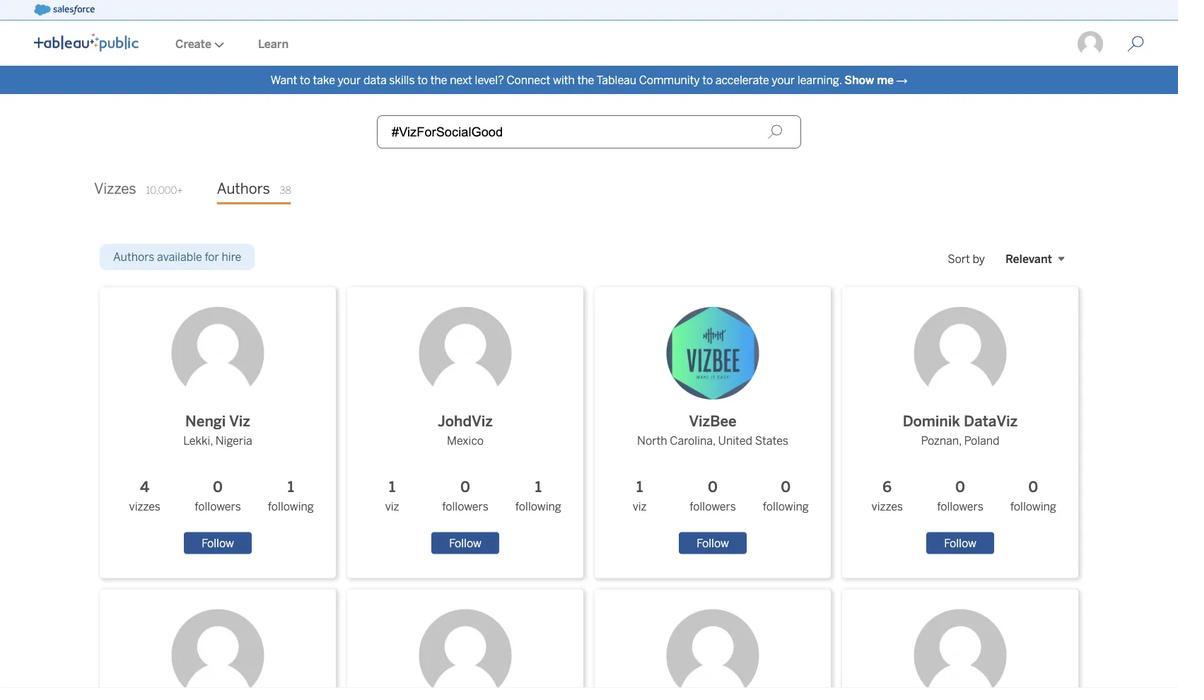 Task type: vqa. For each thing, say whether or not it's contained in the screenshot.


Task type: locate. For each thing, give the bounding box(es) containing it.
vizzes down 4
[[129, 500, 161, 514]]

1 horizontal spatial to
[[418, 73, 428, 87]]

1 follow from the left
[[202, 537, 234, 550]]

2 your from the left
[[772, 73, 795, 87]]

2 0 from the left
[[461, 479, 471, 496]]

want
[[271, 73, 297, 87]]

2 viz from the left
[[633, 500, 647, 514]]

1 1 viz from the left
[[385, 479, 400, 514]]

followers for vizbee
[[690, 500, 736, 514]]

north
[[638, 435, 668, 448]]

2 1 viz from the left
[[633, 479, 647, 514]]

poznan,
[[922, 435, 962, 448]]

follow for dominik dataviz
[[945, 537, 977, 550]]

1 0 from the left
[[213, 479, 223, 496]]

followers for dominik dataviz
[[938, 500, 984, 514]]

0 followers down north carolina, united states
[[690, 479, 736, 514]]

vizbee link
[[638, 296, 789, 433]]

2 1 from the left
[[389, 479, 396, 496]]

4 follow button from the left
[[927, 533, 995, 555]]

1 your from the left
[[338, 73, 361, 87]]

6 0 from the left
[[1029, 479, 1039, 496]]

0 followers down poznan, poland
[[938, 479, 984, 514]]

3 follow button from the left
[[679, 533, 747, 555]]

available
[[157, 250, 202, 264]]

4 follow from the left
[[945, 537, 977, 550]]

1 follow button from the left
[[184, 533, 252, 555]]

community
[[639, 73, 700, 87]]

authors inside "authors available for hire" button
[[113, 250, 155, 264]]

6 vizzes
[[872, 479, 903, 514]]

avatar image for vizbyalok image
[[172, 610, 264, 688]]

2 1 following from the left
[[516, 479, 562, 514]]

1 horizontal spatial 0 following
[[1011, 479, 1057, 514]]

create
[[175, 37, 212, 51]]

3 follow from the left
[[697, 537, 729, 550]]

follow for nengi viz
[[202, 537, 234, 550]]

data
[[364, 73, 387, 87]]

0 followers
[[195, 479, 241, 514], [442, 479, 489, 514], [690, 479, 736, 514], [938, 479, 984, 514]]

3 following from the left
[[763, 500, 809, 514]]

viz for johdviz
[[385, 500, 400, 514]]

vizzes down '6'
[[872, 500, 903, 514]]

0 followers down the mexico at the left
[[442, 479, 489, 514]]

4 followers from the left
[[938, 500, 984, 514]]

me
[[877, 73, 894, 87]]

to
[[300, 73, 311, 87], [418, 73, 428, 87], [703, 73, 713, 87]]

4 following from the left
[[1011, 500, 1057, 514]]

0 followers down lekki, nigeria
[[195, 479, 241, 514]]

the right with
[[578, 73, 595, 87]]

level?
[[475, 73, 504, 87]]

for
[[205, 250, 219, 264]]

follow button for vizbee
[[679, 533, 747, 555]]

following for johdviz
[[516, 500, 562, 514]]

2 horizontal spatial to
[[703, 73, 713, 87]]

1 vizzes from the left
[[129, 500, 161, 514]]

0 horizontal spatial 0 following
[[763, 479, 809, 514]]

1 horizontal spatial 1 following
[[516, 479, 562, 514]]

3 0 followers from the left
[[690, 479, 736, 514]]

1 0 followers from the left
[[195, 479, 241, 514]]

1 following
[[268, 479, 314, 514], [516, 479, 562, 514]]

0 followers for nengi viz
[[195, 479, 241, 514]]

1 following for nengi viz
[[268, 479, 314, 514]]

nengi viz link
[[160, 296, 276, 433]]

1 horizontal spatial vizzes
[[872, 500, 903, 514]]

avatar image for vizbee image
[[667, 307, 760, 400]]

0
[[213, 479, 223, 496], [461, 479, 471, 496], [708, 479, 718, 496], [781, 479, 791, 496], [956, 479, 966, 496], [1029, 479, 1039, 496]]

1 horizontal spatial viz
[[633, 500, 647, 514]]

0 horizontal spatial vizzes
[[129, 500, 161, 514]]

1 horizontal spatial authors
[[217, 180, 270, 198]]

0 horizontal spatial to
[[300, 73, 311, 87]]

1 following from the left
[[268, 500, 314, 514]]

lekki,
[[183, 435, 213, 448]]

10,000+
[[146, 185, 183, 196]]

following
[[268, 500, 314, 514], [516, 500, 562, 514], [763, 500, 809, 514], [1011, 500, 1057, 514]]

salesforce logo image
[[34, 4, 95, 16]]

38
[[280, 185, 291, 196]]

create button
[[158, 22, 241, 66]]

1 vertical spatial authors
[[113, 250, 155, 264]]

0 horizontal spatial 1 viz
[[385, 479, 400, 514]]

0 horizontal spatial 1 following
[[268, 479, 314, 514]]

viz
[[385, 500, 400, 514], [633, 500, 647, 514]]

2 to from the left
[[418, 73, 428, 87]]

2 0 following from the left
[[1011, 479, 1057, 514]]

1 viz
[[385, 479, 400, 514], [633, 479, 647, 514]]

your right take
[[338, 73, 361, 87]]

2 follow button from the left
[[432, 533, 499, 555]]

follow button
[[184, 533, 252, 555], [432, 533, 499, 555], [679, 533, 747, 555], [927, 533, 995, 555]]

2 follow from the left
[[449, 537, 482, 550]]

followers down poznan, poland
[[938, 500, 984, 514]]

4
[[140, 479, 150, 496]]

to right skills
[[418, 73, 428, 87]]

3 followers from the left
[[690, 500, 736, 514]]

want to take your data skills to the next level? connect with the tableau community to accelerate your learning. show me →
[[271, 73, 908, 87]]

0 for nengi viz
[[213, 479, 223, 496]]

1 horizontal spatial your
[[772, 73, 795, 87]]

avatar image for johdviz image
[[419, 307, 512, 400]]

followers
[[195, 500, 241, 514], [442, 500, 489, 514], [690, 500, 736, 514], [938, 500, 984, 514]]

1
[[288, 479, 294, 496], [389, 479, 396, 496], [535, 479, 542, 496], [637, 479, 643, 496]]

5 0 from the left
[[956, 479, 966, 496]]

2 vizzes from the left
[[872, 500, 903, 514]]

authors
[[217, 180, 270, 198], [113, 250, 155, 264]]

authors for authors available for hire
[[113, 250, 155, 264]]

0 following
[[763, 479, 809, 514], [1011, 479, 1057, 514]]

2 0 followers from the left
[[442, 479, 489, 514]]

to left accelerate
[[703, 73, 713, 87]]

poznan, poland
[[922, 435, 1000, 448]]

johdviz
[[438, 413, 493, 430]]

following for dominik dataviz
[[1011, 500, 1057, 514]]

your
[[338, 73, 361, 87], [772, 73, 795, 87]]

follow
[[202, 537, 234, 550], [449, 537, 482, 550], [697, 537, 729, 550], [945, 537, 977, 550]]

0 horizontal spatial your
[[338, 73, 361, 87]]

accelerate
[[716, 73, 770, 87]]

dataviz
[[964, 413, 1018, 430]]

2 followers from the left
[[442, 500, 489, 514]]

1 viz from the left
[[385, 500, 400, 514]]

followers down north carolina, united states
[[690, 500, 736, 514]]

authors left available
[[113, 250, 155, 264]]

1 viz for johdviz
[[385, 479, 400, 514]]

0 followers for vizbee
[[690, 479, 736, 514]]

show me link
[[845, 73, 894, 87]]

0 vertical spatial authors
[[217, 180, 270, 198]]

0 horizontal spatial viz
[[385, 500, 400, 514]]

1 followers from the left
[[195, 500, 241, 514]]

your left learning.
[[772, 73, 795, 87]]

1 1 following from the left
[[268, 479, 314, 514]]

0 horizontal spatial the
[[431, 73, 448, 87]]

authors left 38
[[217, 180, 270, 198]]

2 following from the left
[[516, 500, 562, 514]]

1 horizontal spatial the
[[578, 73, 595, 87]]

4 0 followers from the left
[[938, 479, 984, 514]]

follow for johdviz
[[449, 537, 482, 550]]

to left take
[[300, 73, 311, 87]]

3 0 from the left
[[708, 479, 718, 496]]

0 horizontal spatial authors
[[113, 250, 155, 264]]

connect
[[507, 73, 551, 87]]

avatar image for sile dataviz image
[[915, 610, 1007, 688]]

the left next
[[431, 73, 448, 87]]

1 horizontal spatial 1 viz
[[633, 479, 647, 514]]

dominik
[[903, 413, 961, 430]]

authors available for hire
[[113, 250, 241, 264]]

the
[[431, 73, 448, 87], [578, 73, 595, 87]]

1 viz for vizbee
[[633, 479, 647, 514]]

hire
[[222, 250, 241, 264]]

4 0 from the left
[[781, 479, 791, 496]]

learning.
[[798, 73, 842, 87]]

followers down the mexico at the left
[[442, 500, 489, 514]]

follow button for johdviz
[[432, 533, 499, 555]]

viz
[[229, 413, 250, 430]]

followers down lekki, nigeria
[[195, 500, 241, 514]]

0 following for vizbee
[[763, 479, 809, 514]]

0 followers for johdviz
[[442, 479, 489, 514]]

1 0 following from the left
[[763, 479, 809, 514]]

vizzes
[[129, 500, 161, 514], [872, 500, 903, 514]]



Task type: describe. For each thing, give the bounding box(es) containing it.
3 to from the left
[[703, 73, 713, 87]]

0 for dominik dataviz
[[956, 479, 966, 496]]

avatar image for dominik dataviz image
[[915, 307, 1007, 400]]

relevant button
[[993, 244, 1079, 274]]

viz for vizbee
[[633, 500, 647, 514]]

dominik dataviz
[[903, 413, 1018, 430]]

2 the from the left
[[578, 73, 595, 87]]

followers for nengi viz
[[195, 500, 241, 514]]

sort by
[[948, 252, 986, 266]]

sort
[[948, 252, 971, 266]]

by
[[973, 252, 986, 266]]

nigeria
[[216, 435, 252, 448]]

nengi
[[185, 413, 226, 430]]

vizbee
[[689, 413, 737, 430]]

tara.schultz image
[[1077, 30, 1105, 58]]

lekki, nigeria
[[183, 435, 252, 448]]

carolina,
[[670, 435, 716, 448]]

vizzes for 6
[[872, 500, 903, 514]]

take
[[313, 73, 335, 87]]

show
[[845, 73, 875, 87]]

johdviz link
[[408, 296, 523, 433]]

follow for vizbee
[[697, 537, 729, 550]]

vizzes
[[94, 180, 136, 198]]

logo image
[[34, 33, 139, 52]]

following for nengi viz
[[268, 500, 314, 514]]

→
[[897, 73, 908, 87]]

with
[[553, 73, 575, 87]]

learn link
[[241, 22, 306, 66]]

1 1 from the left
[[288, 479, 294, 496]]

avatar image for wasiq vizwiz image
[[667, 610, 760, 688]]

vizzes for 4
[[129, 500, 161, 514]]

6
[[883, 479, 892, 496]]

nengi viz
[[185, 413, 250, 430]]

states
[[755, 435, 789, 448]]

1 to from the left
[[300, 73, 311, 87]]

3 1 from the left
[[535, 479, 542, 496]]

tableau
[[597, 73, 637, 87]]

0 for johdviz
[[461, 479, 471, 496]]

dominik dataviz link
[[903, 296, 1019, 433]]

following for vizbee
[[763, 500, 809, 514]]

1 the from the left
[[431, 73, 448, 87]]

poland
[[965, 435, 1000, 448]]

north carolina, united states
[[638, 435, 789, 448]]

relevant
[[1006, 252, 1053, 266]]

followers for johdviz
[[442, 500, 489, 514]]

4 vizzes
[[129, 479, 161, 514]]

skills
[[389, 73, 415, 87]]

0 for vizbee
[[708, 479, 718, 496]]

4 1 from the left
[[637, 479, 643, 496]]

0 followers for dominik dataviz
[[938, 479, 984, 514]]

authors available for hire button
[[100, 244, 255, 270]]

Search input field
[[377, 115, 802, 149]]

learn
[[258, 37, 289, 51]]

authors for authors
[[217, 180, 270, 198]]

united
[[719, 435, 753, 448]]

avatar image for albi dataviz image
[[419, 610, 512, 688]]

search image
[[768, 124, 783, 140]]

1 following for johdviz
[[516, 479, 562, 514]]

0 following for dominik dataviz
[[1011, 479, 1057, 514]]

follow button for nengi viz
[[184, 533, 252, 555]]

avatar image for nengi viz image
[[172, 307, 264, 400]]

go to search image
[[1111, 35, 1162, 52]]

mexico
[[447, 435, 484, 448]]

next
[[450, 73, 473, 87]]

follow button for dominik dataviz
[[927, 533, 995, 555]]



